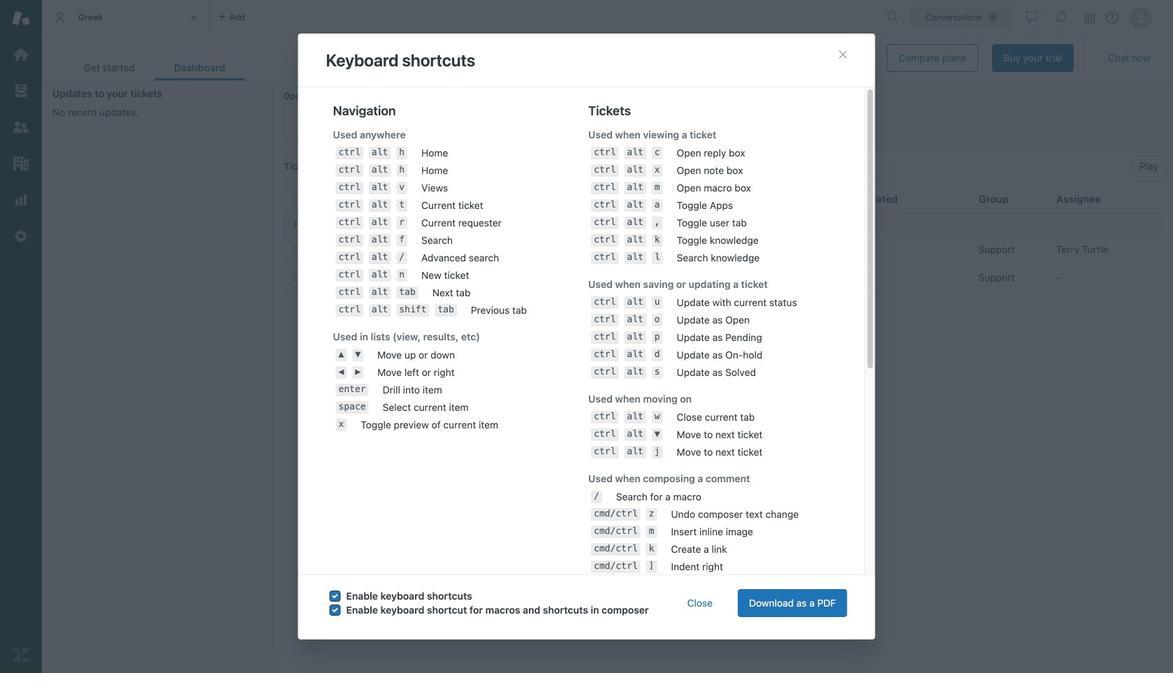 Task type: vqa. For each thing, say whether or not it's contained in the screenshot.
Add link (Cmd K) Image
no



Task type: describe. For each thing, give the bounding box(es) containing it.
1 vertical spatial tab
[[64, 55, 154, 80]]

close image inside 'tab'
[[187, 10, 201, 24]]

tabs tab list
[[42, 0, 882, 35]]

zendesk products image
[[1086, 14, 1096, 23]]

customers image
[[12, 118, 30, 136]]

admin image
[[12, 227, 30, 245]]

zendesk support image
[[12, 9, 30, 27]]

0 vertical spatial tab
[[42, 0, 210, 35]]

reporting image
[[12, 191, 30, 209]]

get help image
[[1107, 11, 1119, 24]]

zendesk image
[[12, 646, 30, 664]]



Task type: locate. For each thing, give the bounding box(es) containing it.
0 horizontal spatial close image
[[187, 10, 201, 24]]

tab
[[42, 0, 210, 35], [64, 55, 154, 80]]

March 20, 2024 text field
[[811, 53, 876, 63]]

organizations image
[[12, 155, 30, 173]]

tab list
[[64, 55, 245, 80]]

views image
[[12, 82, 30, 100]]

None checkbox
[[294, 245, 303, 254]]

1 vertical spatial close image
[[838, 49, 849, 60]]

None checkbox
[[294, 273, 303, 282]]

close image
[[187, 10, 201, 24], [838, 49, 849, 60]]

1 horizontal spatial close image
[[838, 49, 849, 60]]

grid
[[273, 185, 1174, 673]]

0 vertical spatial close image
[[187, 10, 201, 24]]

main element
[[0, 0, 42, 673]]

dialog
[[298, 34, 876, 673]]

Select All Tickets checkbox
[[294, 195, 303, 204]]

get started image
[[12, 45, 30, 64]]



